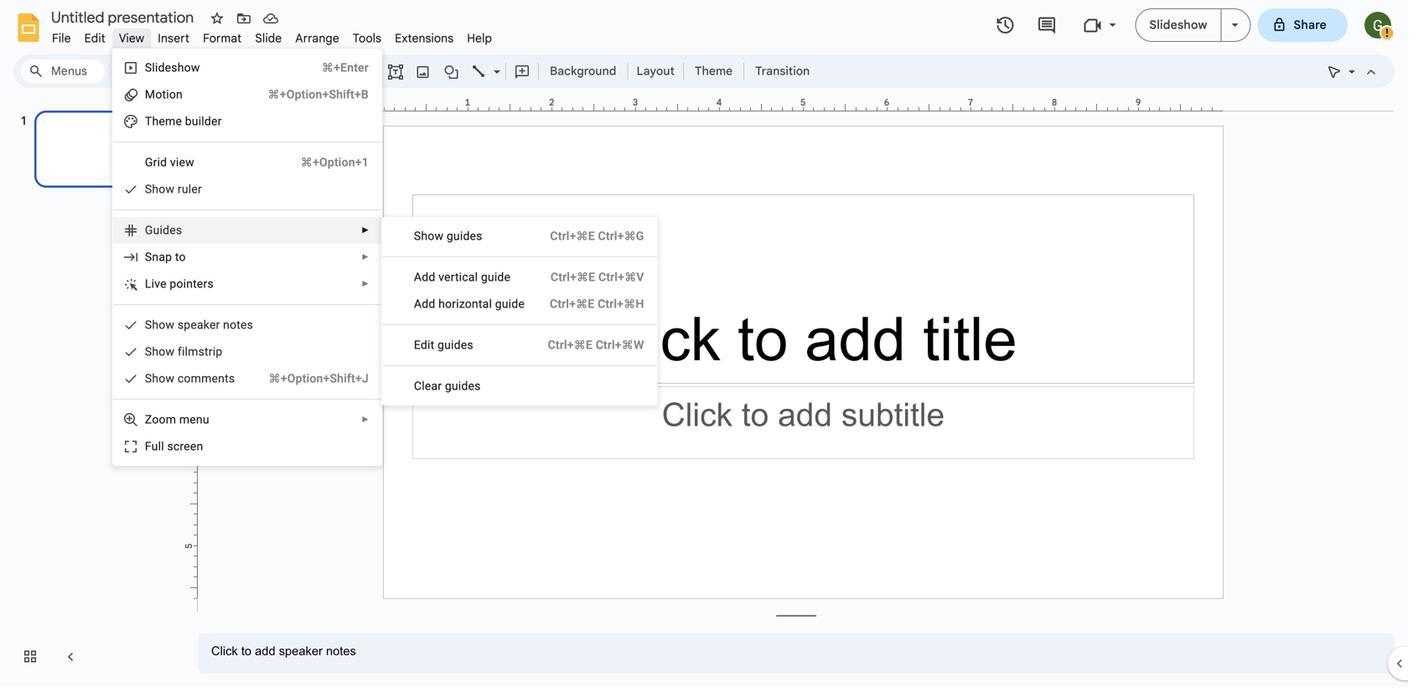 Task type: vqa. For each thing, say whether or not it's contained in the screenshot.
'Insert' Menu Item
yes



Task type: locate. For each thing, give the bounding box(es) containing it.
show ruler r element
[[145, 182, 207, 196]]

snap to
[[145, 250, 186, 264]]

⌘+option+shift+b
[[268, 88, 369, 101]]

show r uler
[[145, 182, 202, 196]]

show left r
[[145, 182, 175, 196]]

show speaker notes n element
[[145, 318, 258, 332]]

h
[[438, 297, 445, 311]]

show left f
[[145, 345, 175, 359]]

slide menu item
[[248, 28, 289, 48]]

guides for c lear guides
[[445, 379, 481, 393]]

theme
[[695, 64, 733, 78]]

to
[[175, 250, 186, 264]]

1 add from the top
[[414, 270, 435, 284]]

edit
[[84, 31, 106, 46]]

layout
[[637, 64, 675, 78]]

screen
[[167, 440, 203, 453]]

0 vertical spatial guides
[[447, 229, 482, 243]]

2 ► from the top
[[361, 252, 370, 262]]

4 show from the top
[[145, 372, 175, 386]]

2 vertical spatial guides
[[445, 379, 481, 393]]

e
[[176, 114, 182, 128]]

show for show f ilmstrip
[[145, 345, 175, 359]]

guides right lear
[[445, 379, 481, 393]]

the
[[145, 114, 165, 128]]

add for add h orizontal guide
[[414, 297, 435, 311]]

menu
[[112, 49, 382, 466], [381, 217, 658, 406]]

0 vertical spatial slideshow
[[1149, 18, 1207, 32]]

slideshow inside button
[[1149, 18, 1207, 32]]

pointers
[[170, 277, 214, 291]]

0 horizontal spatial slideshow
[[145, 61, 200, 75]]

e dit guides
[[414, 338, 473, 352]]

ctrl+⌘e inside ctrl+⌘e ctrl+⌘g element
[[550, 229, 595, 243]]

0 vertical spatial guide
[[481, 270, 511, 284]]

2 show from the top
[[145, 318, 175, 332]]

add left the v
[[414, 270, 435, 284]]

1 vertical spatial guide
[[495, 297, 525, 311]]

3 ► from the top
[[361, 279, 370, 289]]

zoom menu z element
[[145, 413, 214, 427]]

menu containing slideshow
[[112, 49, 382, 466]]

1 vertical spatial guides
[[438, 338, 473, 352]]

1 show from the top
[[145, 182, 175, 196]]

s
[[414, 229, 421, 243]]

navigation
[[0, 95, 184, 687]]

slideshow
[[1149, 18, 1207, 32], [145, 61, 200, 75]]

► for l ive pointers
[[361, 279, 370, 289]]

1 horizontal spatial slideshow
[[1149, 18, 1207, 32]]

ctrl+⌘e down 'ctrl+⌘e ctrl+⌘v' "element"
[[550, 297, 595, 311]]

1 vertical spatial add
[[414, 297, 435, 311]]

help
[[467, 31, 492, 46]]

show up show f ilmstrip on the bottom left
[[145, 318, 175, 332]]

application containing slideshow
[[0, 0, 1408, 687]]

shape image
[[442, 60, 461, 83]]

►
[[361, 225, 370, 235], [361, 252, 370, 262], [361, 279, 370, 289], [361, 415, 370, 425]]

layout button
[[632, 59, 680, 84]]

guides right dit
[[438, 338, 473, 352]]

g
[[145, 155, 153, 169]]

guide right orizontal
[[495, 297, 525, 311]]

show left c
[[145, 372, 175, 386]]

insert image image
[[414, 60, 433, 83]]

ctrl+⌘e ctrl+⌘v
[[551, 270, 644, 284]]

n
[[223, 318, 230, 332]]

ll
[[158, 440, 164, 453]]

clear guides c element
[[414, 379, 486, 393]]

guide right "ertical"
[[481, 270, 511, 284]]

ctrl+⌘e ctrl+⌘w element
[[528, 337, 644, 354]]

ctrl+⌘e up 'ctrl+⌘e ctrl+⌘v' "element"
[[550, 229, 595, 243]]

orizontal
[[445, 297, 492, 311]]

mode and view toolbar
[[1321, 0, 1396, 442]]

motion a element
[[145, 88, 188, 101]]

2 add from the top
[[414, 297, 435, 311]]

⌘+enter element
[[302, 60, 369, 76]]

1 ► from the top
[[361, 225, 370, 235]]

ctrl+⌘e for ctrl+⌘e ctrl+⌘h
[[550, 297, 595, 311]]

1 vertical spatial slideshow
[[145, 61, 200, 75]]

ctrl+⌘e down ctrl+⌘e ctrl+⌘h element
[[548, 338, 593, 352]]

guide for add h orizontal guide
[[495, 297, 525, 311]]

ctrl+⌘e ctrl+⌘g element
[[530, 228, 644, 245]]

4 ► from the top
[[361, 415, 370, 425]]

guides d element
[[145, 223, 187, 237]]

edit guides e element
[[414, 338, 478, 352]]

slideshow button
[[1135, 8, 1222, 42]]

add for add v ertical guide
[[414, 270, 435, 284]]

ctrl+⌘e
[[550, 229, 595, 243], [551, 270, 595, 284], [550, 297, 595, 311], [548, 338, 593, 352]]

guides right how
[[447, 229, 482, 243]]

3 show from the top
[[145, 345, 175, 359]]

u
[[151, 440, 158, 453]]

add left h
[[414, 297, 435, 311]]

live pointers l element
[[145, 277, 219, 291]]

ive
[[151, 277, 167, 291]]

presentation options image
[[1232, 23, 1238, 27]]

⌘+option+shift+b element
[[248, 86, 369, 103]]

ctrl+⌘w
[[596, 338, 644, 352]]

slideshow up motion a element
[[145, 61, 200, 75]]

background
[[550, 64, 616, 78]]

menu bar
[[45, 22, 499, 49]]

show for show speaker n otes
[[145, 318, 175, 332]]

view menu item
[[112, 28, 151, 48]]

transition
[[755, 64, 810, 78]]

menu bar inside menu bar banner
[[45, 22, 499, 49]]

view
[[119, 31, 144, 46]]

menu bar containing file
[[45, 22, 499, 49]]

how
[[421, 229, 444, 243]]

c
[[178, 372, 184, 386]]

ctrl+⌘e up ctrl+⌘e ctrl+⌘h element
[[551, 270, 595, 284]]

guides
[[447, 229, 482, 243], [438, 338, 473, 352], [445, 379, 481, 393]]

add
[[414, 270, 435, 284], [414, 297, 435, 311]]

guide
[[481, 270, 511, 284], [495, 297, 525, 311]]

m
[[165, 114, 176, 128]]

file menu item
[[45, 28, 78, 48]]

show guides s element
[[414, 229, 487, 243]]

edit menu item
[[78, 28, 112, 48]]

0 vertical spatial add
[[414, 270, 435, 284]]

share button
[[1258, 8, 1348, 42]]

motion
[[145, 88, 183, 101]]

ctrl+⌘e inside 'ctrl+⌘e ctrl+⌘v' "element"
[[551, 270, 595, 284]]

application
[[0, 0, 1408, 687]]

slideshow left presentation options icon
[[1149, 18, 1207, 32]]

ctrl+⌘e inside ctrl+⌘e ctrl+⌘h element
[[550, 297, 595, 311]]

ctrl+⌘e for ctrl+⌘e ctrl+⌘v
[[551, 270, 595, 284]]

grid view g element
[[145, 155, 199, 169]]

ctrl+⌘e for ctrl+⌘e ctrl+⌘g
[[550, 229, 595, 243]]

gui d es
[[145, 223, 182, 237]]

es
[[170, 223, 182, 237]]

insert
[[158, 31, 190, 46]]

ctrl+⌘v
[[598, 270, 644, 284]]

guide for add v ertical guide
[[481, 270, 511, 284]]

transition button
[[748, 59, 817, 84]]

otes
[[230, 318, 253, 332]]

show
[[145, 182, 175, 196], [145, 318, 175, 332], [145, 345, 175, 359], [145, 372, 175, 386]]

speaker
[[178, 318, 220, 332]]

format
[[203, 31, 242, 46]]

ctrl+⌘e for ctrl+⌘e ctrl+⌘w
[[548, 338, 593, 352]]

l ive pointers
[[145, 277, 214, 291]]

ctrl+⌘e ctrl+⌘v element
[[530, 269, 644, 286]]



Task type: describe. For each thing, give the bounding box(es) containing it.
extensions
[[395, 31, 454, 46]]

theme button
[[687, 59, 740, 84]]

⌘+option+shift+j
[[269, 372, 369, 386]]

show filmstrip f element
[[145, 345, 227, 359]]

guides for s how guides
[[447, 229, 482, 243]]

format menu item
[[196, 28, 248, 48]]

show for show r uler
[[145, 182, 175, 196]]

⌘+option+1
[[301, 155, 369, 169]]

omments
[[184, 372, 235, 386]]

add vertical guide v element
[[414, 270, 516, 284]]

theme builder m element
[[145, 114, 227, 128]]

add v ertical guide
[[414, 270, 511, 284]]

⌘+option+shift+j element
[[249, 370, 369, 387]]

add h orizontal guide
[[414, 297, 525, 311]]

r
[[178, 182, 182, 196]]

dit
[[421, 338, 435, 352]]

lear
[[422, 379, 442, 393]]

c
[[414, 379, 422, 393]]

g rid view
[[145, 155, 194, 169]]

share
[[1294, 18, 1327, 32]]

ilmstrip
[[182, 345, 222, 359]]

l
[[145, 277, 151, 291]]

extensions menu item
[[388, 28, 460, 48]]

show for show c omments
[[145, 372, 175, 386]]

⌘+option+1 element
[[281, 154, 369, 171]]

insert menu item
[[151, 28, 196, 48]]

► for z oom menu
[[361, 415, 370, 425]]

e
[[414, 338, 421, 352]]

s how guides
[[414, 229, 482, 243]]

tools
[[353, 31, 381, 46]]

gui
[[145, 223, 163, 237]]

► for es
[[361, 225, 370, 235]]

snap to x element
[[145, 250, 191, 264]]

tools menu item
[[346, 28, 388, 48]]

guides for e dit guides
[[438, 338, 473, 352]]

slideshow p element
[[145, 61, 205, 75]]

show comments c element
[[145, 372, 240, 386]]

navigation inside application
[[0, 95, 184, 687]]

uler
[[182, 182, 202, 196]]

slideshow for slideshow p element
[[145, 61, 200, 75]]

ertical
[[444, 270, 478, 284]]

background button
[[542, 59, 624, 84]]

ctrl+⌘g
[[598, 229, 644, 243]]

file
[[52, 31, 71, 46]]

slide
[[255, 31, 282, 46]]

Rename text field
[[45, 7, 204, 27]]

Star checkbox
[[205, 7, 229, 30]]

menu bar banner
[[0, 0, 1408, 687]]

builder
[[185, 114, 222, 128]]

snap
[[145, 250, 172, 264]]

help menu item
[[460, 28, 499, 48]]

menu containing s
[[381, 217, 658, 406]]

ctrl+⌘e ctrl+⌘h
[[550, 297, 644, 311]]

show f ilmstrip
[[145, 345, 222, 359]]

oom
[[152, 413, 176, 427]]

show c omments
[[145, 372, 235, 386]]

⌘+enter
[[322, 61, 369, 75]]

the m e builder
[[145, 114, 222, 128]]

slideshow for slideshow button
[[1149, 18, 1207, 32]]

add horizontal guide h element
[[414, 297, 530, 311]]

c lear guides
[[414, 379, 481, 393]]

ctrl+⌘e ctrl+⌘g
[[550, 229, 644, 243]]

d
[[163, 223, 170, 237]]

view
[[170, 155, 194, 169]]

menu
[[179, 413, 209, 427]]

arrange
[[295, 31, 339, 46]]

f
[[145, 440, 151, 453]]

Menus field
[[21, 60, 105, 83]]

ctrl+⌘h
[[598, 297, 644, 311]]

main toolbar
[[104, 59, 818, 84]]

full screen u element
[[145, 440, 208, 453]]

v
[[438, 270, 444, 284]]

show speaker n otes
[[145, 318, 253, 332]]

f u ll screen
[[145, 440, 203, 453]]

rid
[[153, 155, 167, 169]]

ctrl+⌘e ctrl+⌘w
[[548, 338, 644, 352]]

arrange menu item
[[289, 28, 346, 48]]

z oom menu
[[145, 413, 209, 427]]

f
[[178, 345, 182, 359]]

ctrl+⌘e ctrl+⌘h element
[[530, 296, 644, 313]]

z
[[145, 413, 152, 427]]



